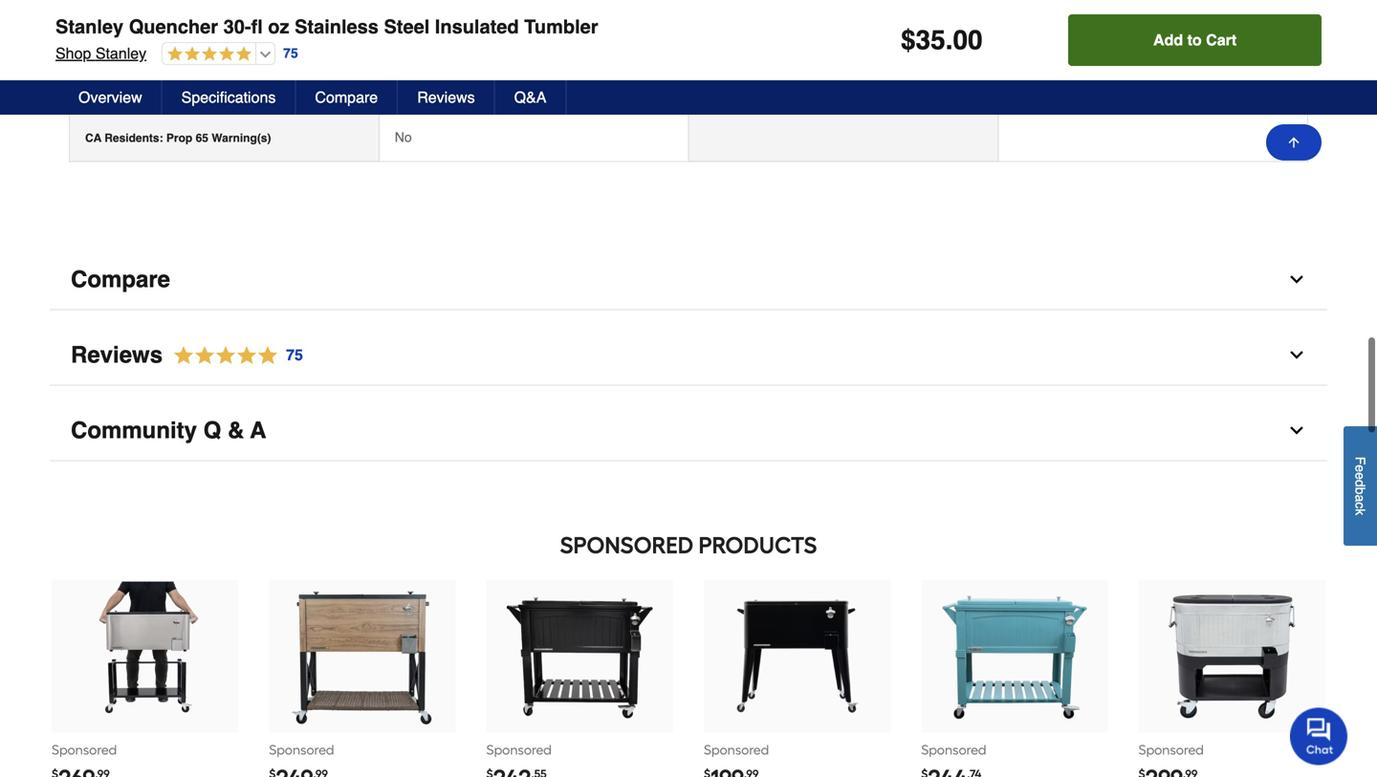 Task type: vqa. For each thing, say whether or not it's contained in the screenshot.
CHEVRON DOWN 'Icon' related to Community Q & A
yes



Task type: locate. For each thing, give the bounding box(es) containing it.
q&a
[[514, 88, 547, 106]]

sponsored for third sponsored link from right
[[704, 742, 769, 759]]

0 horizontal spatial compare
[[71, 266, 170, 293]]

permasteel galvanized steel rolling 120-quart beverage cooler image
[[1158, 582, 1307, 731]]

primary
[[85, 4, 128, 18]]

2 permasteel antique 80-quart beverage cooler image from the left
[[940, 582, 1090, 731]]

1 permasteel antique 80-quart beverage cooler image from the left
[[505, 582, 655, 731]]

1 horizontal spatial compare
[[315, 88, 378, 106]]

chevron down image
[[1287, 270, 1307, 289], [1287, 421, 1307, 441]]

stanley up "shop stanley"
[[55, 16, 124, 38]]

shop
[[55, 44, 91, 62]]

1 vertical spatial 75
[[286, 346, 303, 364]]

0 vertical spatial 4.8 stars image
[[163, 46, 252, 64]]

reviews up community
[[71, 342, 163, 368]]

chevron down image for community q & a
[[1287, 421, 1307, 441]]

75
[[283, 46, 298, 61], [286, 346, 303, 364]]

to
[[1188, 31, 1202, 49]]

chevron down image down chevron down image
[[1287, 421, 1307, 441]]

steel
[[384, 16, 430, 38]]

2 chevron down image from the top
[[1287, 421, 1307, 441]]

1 horizontal spatial permasteel antique 80-quart beverage cooler image
[[940, 582, 1090, 731]]

4 sponsored link from the left
[[704, 580, 891, 778]]

f
[[1353, 457, 1368, 465]]

sponsored for fifth sponsored link from the right
[[269, 742, 334, 759]]

0 horizontal spatial permasteel antique 80-quart beverage cooler image
[[505, 582, 655, 731]]

0 vertical spatial chevron down image
[[1287, 270, 1307, 289]]

add to cart button
[[1069, 14, 1322, 66]]

permasteel classic 80-quart beverage cooler image
[[723, 582, 872, 731]]

add to cart
[[1154, 31, 1237, 49]]

southdeep products heading
[[50, 527, 1328, 565]]

quencher
[[129, 16, 218, 38]]

compare button
[[296, 80, 398, 115], [50, 250, 1328, 310]]

2 e from the top
[[1353, 472, 1368, 480]]

0 vertical spatial reviews
[[417, 88, 475, 106]]

reviews button
[[398, 80, 495, 115]]

arrow up image
[[1287, 135, 1302, 150]]

c
[[1353, 502, 1368, 509]]

3 sponsored link from the left
[[487, 580, 673, 778]]

4.8 stars image down 30-
[[163, 46, 252, 64]]

1 vertical spatial 4.8 stars image
[[163, 343, 304, 369]]

0 vertical spatial compare
[[315, 88, 378, 106]]

stanley down the primary
[[95, 44, 147, 62]]

overview button
[[59, 80, 162, 115]]

1 vertical spatial chevron down image
[[1287, 421, 1307, 441]]

1 e from the top
[[1353, 465, 1368, 472]]

tumbler
[[524, 16, 598, 38]]

1 chevron down image from the top
[[1287, 270, 1307, 289]]

&
[[228, 418, 244, 444]]

products
[[699, 532, 817, 560]]

stainless
[[295, 16, 379, 38]]

1 4.8 stars image from the top
[[163, 46, 252, 64]]

warning(s)
[[212, 132, 271, 145]]

0 vertical spatial stanley
[[55, 16, 124, 38]]

1 vertical spatial reviews
[[71, 342, 163, 368]]

0 horizontal spatial reviews
[[71, 342, 163, 368]]

compare button for community q & a
[[50, 250, 1328, 310]]

material
[[188, 4, 231, 18]]

prop
[[166, 132, 192, 145]]

4.8 stars image up &
[[163, 343, 304, 369]]

1 horizontal spatial reviews
[[417, 88, 475, 106]]

e
[[1353, 465, 1368, 472], [1353, 472, 1368, 480]]

4.8 stars image
[[163, 46, 252, 64], [163, 343, 304, 369]]

q
[[203, 418, 221, 444]]

chevron down image inside community q & a button
[[1287, 421, 1307, 441]]

reviews inside button
[[417, 88, 475, 106]]

residents:
[[104, 132, 163, 145]]

5 sponsored link from the left
[[921, 580, 1108, 778]]

0 vertical spatial compare button
[[296, 80, 398, 115]]

sponsored products
[[560, 532, 817, 560]]

0 vertical spatial 75
[[283, 46, 298, 61]]

shop stanley
[[55, 44, 147, 62]]

1 vertical spatial stanley
[[95, 44, 147, 62]]

reviews down insulated
[[417, 88, 475, 106]]

e up b
[[1353, 472, 1368, 480]]

b
[[1353, 487, 1368, 495]]

a
[[250, 418, 266, 444]]

overview
[[78, 88, 142, 106]]

30-
[[223, 16, 251, 38]]

fl
[[251, 16, 263, 38]]

1 vertical spatial compare
[[71, 266, 170, 293]]

sponsored for sixth sponsored link from left
[[1139, 742, 1204, 759]]

e up d
[[1353, 465, 1368, 472]]

sponsored
[[560, 532, 694, 560], [52, 742, 117, 759], [269, 742, 334, 759], [487, 742, 552, 759], [704, 742, 769, 759], [921, 742, 987, 759], [1139, 742, 1204, 759]]

compare for community q & a
[[71, 266, 170, 293]]

k
[[1353, 509, 1368, 516]]

reviews
[[417, 88, 475, 106], [71, 342, 163, 368]]

chevron down image up chevron down image
[[1287, 270, 1307, 289]]

compare button for q&a
[[296, 80, 398, 115]]

2 sponsored link from the left
[[269, 580, 456, 778]]

community q & a button
[[50, 401, 1328, 462]]

sponsored for 4th sponsored link from right
[[487, 742, 552, 759]]

2 4.8 stars image from the top
[[163, 343, 304, 369]]

compare
[[315, 88, 378, 106], [71, 266, 170, 293]]

sponsored link
[[52, 580, 238, 778], [269, 580, 456, 778], [487, 580, 673, 778], [704, 580, 891, 778], [921, 580, 1108, 778], [1139, 580, 1326, 778]]

stanley
[[55, 16, 124, 38], [95, 44, 147, 62]]

ca residents: prop 65 warning(s)
[[85, 132, 271, 145]]

d
[[1353, 480, 1368, 487]]

insulated
[[435, 16, 519, 38]]

primary container material
[[85, 4, 231, 18]]

1 vertical spatial compare button
[[50, 250, 1328, 310]]

no
[[395, 130, 412, 145]]

f e e d b a c k
[[1353, 457, 1368, 516]]

permasteel antique 80-quart beverage cooler image
[[505, 582, 655, 731], [940, 582, 1090, 731]]



Task type: describe. For each thing, give the bounding box(es) containing it.
container
[[131, 4, 185, 18]]

reviews for q&a
[[417, 88, 475, 106]]

75 inside 4.8 stars image
[[286, 346, 303, 364]]

chevron down image for compare
[[1287, 270, 1307, 289]]

1 sponsored link from the left
[[52, 580, 238, 778]]

oz
[[268, 16, 289, 38]]

certifications
[[112, 85, 197, 101]]

chevron down image
[[1287, 346, 1307, 365]]

sponsored for second sponsored link from the right
[[921, 742, 987, 759]]

.
[[946, 25, 953, 55]]

community
[[71, 418, 197, 444]]

q&a button
[[495, 80, 567, 115]]

permasteel removable basin 80-quart beverage cooler image
[[70, 582, 220, 731]]

sponsored for 6th sponsored link from the right
[[52, 742, 117, 759]]

specifications
[[181, 88, 276, 106]]

$
[[901, 25, 916, 55]]

permasteel oak wood style with wicker bottom shelf 80-quart beverage cooler image
[[288, 582, 437, 731]]

sponsored inside the southdeep products heading
[[560, 532, 694, 560]]

cart
[[1206, 31, 1237, 49]]

ca
[[85, 132, 102, 145]]

chat invite button image
[[1290, 707, 1349, 766]]

65
[[196, 132, 208, 145]]

4.8 stars image containing 75
[[163, 343, 304, 369]]

compare for q&a
[[315, 88, 378, 106]]

add
[[1154, 31, 1183, 49]]

community q & a
[[71, 418, 266, 444]]

a
[[1353, 495, 1368, 502]]

6 sponsored link from the left
[[1139, 580, 1326, 778]]

00
[[953, 25, 983, 55]]

$ 35 . 00
[[901, 25, 983, 55]]

reviews for community q & a
[[71, 342, 163, 368]]

specifications button
[[162, 80, 296, 115]]

stanley quencher 30-fl oz stainless steel insulated tumbler
[[55, 16, 598, 38]]

35
[[916, 25, 946, 55]]

f e e d b a c k button
[[1344, 426, 1377, 546]]



